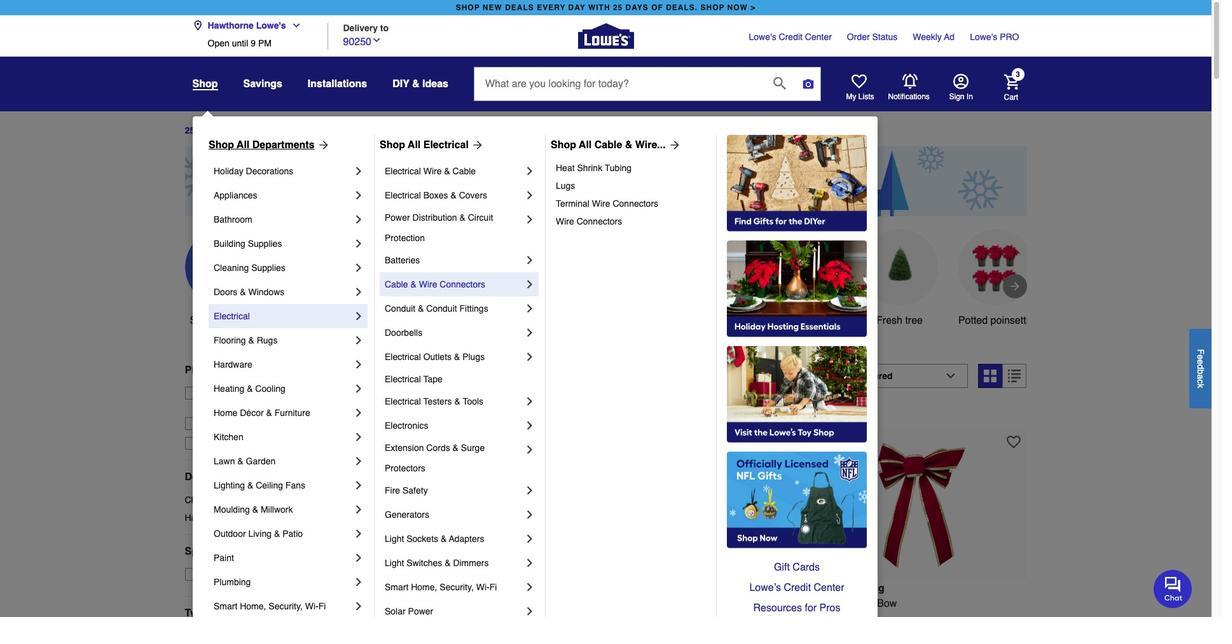 Task type: locate. For each thing, give the bounding box(es) containing it.
shop left new on the left of page
[[456, 3, 480, 12]]

tree right artificial
[[330, 315, 348, 326]]

1 20.62- from the left
[[424, 598, 453, 609]]

chevron right image for hardware
[[353, 358, 365, 371]]

arrow right image
[[666, 139, 681, 151]]

lawn
[[214, 456, 235, 466]]

lawn & garden
[[214, 456, 276, 466]]

center inside lowe's credit center link
[[814, 582, 845, 594]]

light down "generators"
[[385, 534, 404, 544]]

0 horizontal spatial smart
[[214, 601, 238, 612]]

1 horizontal spatial plug-
[[595, 613, 618, 617]]

tree right "fresh" on the right bottom of page
[[906, 315, 923, 326]]

1 vertical spatial light
[[385, 558, 404, 568]]

deals inside button
[[230, 315, 256, 326]]

100-
[[374, 598, 394, 609], [595, 598, 615, 609]]

deals
[[232, 126, 256, 136], [230, 315, 256, 326]]

1 horizontal spatial living
[[413, 583, 443, 594]]

1 tree from the left
[[330, 315, 348, 326]]

hawthorne for hawthorne lowe's
[[208, 20, 254, 31]]

chevron right image for fire safety
[[524, 484, 536, 497]]

protection
[[385, 233, 425, 243]]

electrical inside electrical testers & tools link
[[385, 396, 421, 407]]

home
[[214, 408, 238, 418]]

holiday inside 'holiday living 8.5-in w red bow'
[[815, 583, 852, 594]]

1 horizontal spatial departments
[[252, 139, 315, 151]]

1 vertical spatial credit
[[784, 582, 811, 594]]

chevron down image
[[286, 20, 301, 31], [372, 35, 382, 45]]

0 horizontal spatial smart home, security, wi-fi
[[214, 601, 326, 612]]

chevron right image for extension cords & surge protectors
[[524, 444, 536, 456]]

1 vertical spatial white
[[461, 598, 488, 609]]

0 horizontal spatial conduit
[[385, 304, 416, 314]]

arrow right image inside shop all departments link
[[315, 139, 330, 151]]

conduit
[[385, 304, 416, 314], [427, 304, 457, 314]]

25
[[613, 3, 623, 12], [185, 126, 195, 136]]

100-count 20.62-ft multicolor incandescent plug-in christmas string lights link
[[595, 583, 807, 617]]

1 horizontal spatial incandescent
[[729, 598, 789, 609]]

0 vertical spatial credit
[[779, 32, 803, 42]]

decorations inside "link"
[[227, 495, 275, 505]]

shop left now
[[701, 3, 725, 12]]

2 horizontal spatial living
[[855, 583, 885, 594]]

flooring & rugs
[[214, 335, 278, 346]]

home, for smart home, security, wi-fi link to the left
[[240, 601, 266, 612]]

white
[[790, 315, 816, 326], [461, 598, 488, 609]]

living down switches
[[413, 583, 443, 594]]

1 vertical spatial center
[[814, 582, 845, 594]]

electrical for electrical tape
[[385, 374, 421, 384]]

2 light from the top
[[385, 558, 404, 568]]

savings down 'pm'
[[243, 78, 282, 90]]

1 vertical spatial hawthorne
[[204, 401, 247, 411]]

cable
[[595, 139, 623, 151], [453, 166, 476, 176], [385, 279, 408, 290]]

25 right "with"
[[613, 3, 623, 12]]

chevron right image for lawn & garden
[[353, 455, 365, 468]]

0 vertical spatial savings button
[[243, 73, 282, 95]]

1 vertical spatial plug-
[[595, 613, 618, 617]]

christmas inside holiday living 100-count 20.62-ft white incandescent plug- in christmas string lights
[[385, 613, 431, 617]]

center up 8.5-
[[814, 582, 845, 594]]

0 horizontal spatial 20.62-
[[424, 598, 453, 609]]

3 shop from the left
[[551, 139, 577, 151]]

0 horizontal spatial in
[[466, 370, 478, 388]]

connectors down batteries link
[[440, 279, 486, 290]]

1 horizontal spatial white
[[790, 315, 816, 326]]

christmas
[[185, 495, 225, 505], [385, 613, 431, 617], [630, 613, 676, 617]]

1 horizontal spatial in
[[618, 613, 627, 617]]

supplies up cleaning supplies
[[248, 239, 282, 249]]

living
[[248, 529, 272, 539], [413, 583, 443, 594], [855, 583, 885, 594]]

2 e from the top
[[1196, 359, 1207, 364]]

electrical tape
[[385, 374, 443, 384]]

lowe's left pro
[[971, 32, 998, 42]]

in left w
[[833, 598, 841, 609]]

& right cords
[[453, 443, 459, 453]]

0 horizontal spatial white
[[461, 598, 488, 609]]

fire safety
[[385, 486, 428, 496]]

in down the plugs
[[466, 370, 478, 388]]

chevron right image for electrical testers & tools
[[524, 395, 536, 408]]

smart for rightmost smart home, security, wi-fi link
[[385, 582, 409, 592]]

smart home, security, wi-fi down 'plumbing' link
[[214, 601, 326, 612]]

1 vertical spatial power
[[408, 606, 434, 617]]

shop down 25 days of deals 'link'
[[209, 139, 234, 151]]

holiday up appliances
[[214, 166, 244, 176]]

hawthorne lowe's button
[[193, 13, 306, 38]]

1 horizontal spatial chevron down image
[[372, 35, 382, 45]]

0 horizontal spatial plug-
[[554, 598, 578, 609]]

& right sockets
[[441, 534, 447, 544]]

0 vertical spatial plug-
[[554, 598, 578, 609]]

doorbells link
[[385, 321, 524, 345]]

security, for smart home, security, wi-fi link to the left
[[269, 601, 303, 612]]

2 tree from the left
[[906, 315, 923, 326]]

lowe's home improvement lists image
[[852, 74, 867, 89]]

today
[[278, 388, 301, 398]]

holiday for holiday decorations
[[214, 166, 244, 176]]

1 horizontal spatial 100-
[[595, 598, 615, 609]]

3
[[1016, 70, 1021, 79]]

9
[[251, 38, 256, 48]]

0 horizontal spatial savings button
[[243, 73, 282, 95]]

0 vertical spatial security,
[[440, 582, 474, 592]]

chevron right image
[[353, 165, 365, 178], [524, 165, 536, 178], [524, 189, 536, 202], [524, 213, 536, 226], [524, 254, 536, 267], [353, 262, 365, 274], [353, 286, 365, 298], [353, 310, 365, 323], [353, 334, 365, 347], [353, 382, 365, 395], [353, 431, 365, 444], [524, 444, 536, 456], [353, 479, 365, 492], [524, 484, 536, 497], [353, 528, 365, 540], [524, 557, 536, 570], [524, 581, 536, 594]]

1 horizontal spatial smart
[[385, 582, 409, 592]]

0 horizontal spatial in
[[374, 613, 382, 617]]

in inside holiday living 100-count 20.62-ft white incandescent plug- in christmas string lights
[[374, 613, 382, 617]]

arrow right image up poinsettia
[[1009, 280, 1022, 293]]

in inside 'holiday living 8.5-in w red bow'
[[833, 598, 841, 609]]

ft down light switches & dimmers link
[[453, 598, 459, 609]]

living down hanukkah decorations link
[[248, 529, 272, 539]]

appliances link
[[214, 183, 353, 207]]

string down multicolor
[[678, 613, 705, 617]]

decorations for christmas decorations
[[227, 495, 275, 505]]

location image
[[193, 20, 203, 31]]

shop for shop
[[193, 78, 218, 90]]

plug- inside holiday living 100-count 20.62-ft white incandescent plug- in christmas string lights
[[554, 598, 578, 609]]

patio
[[283, 529, 303, 539]]

electrical inside electrical outlets & plugs "link"
[[385, 352, 421, 362]]

electrical for electrical wire & cable
[[385, 166, 421, 176]]

of
[[652, 3, 664, 12]]

cable down batteries at the left top of page
[[385, 279, 408, 290]]

compare inside 5013254527 "element"
[[838, 408, 875, 418]]

smart home, security, wi-fi link down dimmers
[[385, 575, 524, 599]]

0 horizontal spatial cable
[[385, 279, 408, 290]]

1 horizontal spatial shop
[[701, 3, 725, 12]]

cable up tubing
[[595, 139, 623, 151]]

2 vertical spatial connectors
[[440, 279, 486, 290]]

& right boxes
[[451, 190, 457, 200]]

>
[[751, 3, 756, 12]]

power
[[385, 213, 410, 223], [408, 606, 434, 617]]

2 20.62- from the left
[[645, 598, 674, 609]]

all up 'electrical wire & cable'
[[408, 139, 421, 151]]

deals right 'of'
[[232, 126, 256, 136]]

20.62- left multicolor
[[645, 598, 674, 609]]

officially licensed n f l gifts. shop now. image
[[727, 452, 867, 549]]

rugs
[[257, 335, 278, 346]]

led button
[[378, 229, 455, 328]]

artificial tree
[[292, 315, 348, 326]]

compare for 1001813120 element
[[397, 408, 433, 418]]

chevron right image for appliances
[[353, 189, 365, 202]]

lowe's home improvement cart image
[[1005, 74, 1020, 89]]

home, down switches
[[411, 582, 437, 592]]

1 horizontal spatial 25
[[613, 3, 623, 12]]

red
[[856, 598, 875, 609]]

20.62- down the light switches & dimmers
[[424, 598, 453, 609]]

electrical left boxes
[[385, 190, 421, 200]]

lighting & ceiling fans link
[[214, 473, 353, 498]]

0 vertical spatial departments
[[252, 139, 315, 151]]

days
[[197, 126, 219, 136]]

center inside lowe's credit center link
[[806, 32, 832, 42]]

electrical inside electrical tape link
[[385, 374, 421, 384]]

shop for shop all cable & wire...
[[551, 139, 577, 151]]

holiday up 8.5-
[[815, 583, 852, 594]]

chevron right image
[[353, 189, 365, 202], [353, 213, 365, 226], [353, 237, 365, 250], [524, 278, 536, 291], [524, 302, 536, 315], [524, 326, 536, 339], [524, 351, 536, 363], [353, 358, 365, 371], [524, 395, 536, 408], [353, 407, 365, 419], [524, 419, 536, 432], [353, 455, 365, 468], [353, 503, 365, 516], [524, 508, 536, 521], [524, 533, 536, 545], [353, 552, 365, 564], [353, 576, 365, 589], [353, 600, 365, 613], [524, 605, 536, 617]]

string inside holiday living 100-count 20.62-ft white incandescent plug- in christmas string lights
[[434, 613, 460, 617]]

1 incandescent from the left
[[490, 598, 551, 609]]

smart
[[385, 582, 409, 592], [214, 601, 238, 612]]

electrical for electrical testers & tools
[[385, 396, 421, 407]]

chevron right image for cleaning supplies
[[353, 262, 365, 274]]

0 vertical spatial center
[[806, 32, 832, 42]]

0 vertical spatial cable
[[595, 139, 623, 151]]

conduit down cable & wire connectors
[[427, 304, 457, 314]]

count inside 100-count 20.62-ft multicolor incandescent plug-in christmas string lights
[[615, 598, 642, 609]]

appliances
[[214, 190, 257, 200]]

pros
[[820, 603, 841, 614]]

chevron right image for doors & windows
[[353, 286, 365, 298]]

all inside button
[[216, 315, 227, 326]]

smart home, security, wi-fi link
[[385, 575, 524, 599], [214, 594, 353, 617]]

lowe's credit center link
[[727, 578, 867, 598]]

holiday hosting essentials. image
[[727, 241, 867, 337]]

power inside power distribution & circuit protection
[[385, 213, 410, 223]]

1 horizontal spatial in
[[833, 598, 841, 609]]

electrical for electrical outlets & plugs
[[385, 352, 421, 362]]

0 horizontal spatial lights
[[463, 613, 490, 617]]

None search field
[[474, 67, 822, 113]]

living for count
[[413, 583, 443, 594]]

wi- down 'plumbing' link
[[305, 601, 319, 612]]

holiday inside holiday living 100-count 20.62-ft white incandescent plug- in christmas string lights
[[374, 583, 411, 594]]

lights down dimmers
[[463, 613, 490, 617]]

tree
[[330, 315, 348, 326], [906, 315, 923, 326]]

white inside holiday living 100-count 20.62-ft white incandescent plug- in christmas string lights
[[461, 598, 488, 609]]

ft left multicolor
[[674, 598, 680, 609]]

living inside holiday living 100-count 20.62-ft white incandescent plug- in christmas string lights
[[413, 583, 443, 594]]

chevron down image inside 90250 button
[[372, 35, 382, 45]]

& left patio
[[274, 529, 280, 539]]

1 string from the left
[[434, 613, 460, 617]]

lowe's credit center link
[[749, 31, 832, 43]]

1 vertical spatial shop
[[190, 315, 214, 326]]

1 light from the top
[[385, 534, 404, 544]]

1 vertical spatial security,
[[269, 601, 303, 612]]

lowe's down >
[[749, 32, 777, 42]]

chevron right image for generators
[[524, 508, 536, 521]]

0 horizontal spatial departments
[[185, 471, 247, 483]]

0 horizontal spatial savings
[[243, 78, 282, 90]]

0 vertical spatial savings
[[243, 78, 282, 90]]

credit up resources for pros link
[[784, 582, 811, 594]]

pro
[[1000, 32, 1020, 42]]

1 horizontal spatial string
[[678, 613, 705, 617]]

f
[[1196, 349, 1207, 354]]

supplies for cleaning supplies
[[251, 263, 286, 273]]

smart home, security, wi-fi link down paint link
[[214, 594, 353, 617]]

holiday up solar
[[374, 583, 411, 594]]

2 incandescent from the left
[[729, 598, 789, 609]]

center left order
[[806, 32, 832, 42]]

0 vertical spatial shop
[[193, 78, 218, 90]]

credit for lowe's
[[784, 582, 811, 594]]

chevron right image for conduit & conduit fittings
[[524, 302, 536, 315]]

paint
[[214, 553, 234, 563]]

my lists
[[847, 92, 875, 101]]

5013254527 element
[[815, 406, 875, 419]]

power up protection
[[385, 213, 410, 223]]

shop up 'electrical wire & cable'
[[380, 139, 405, 151]]

kitchen link
[[214, 425, 353, 449]]

chevron right image for cable & wire connectors
[[524, 278, 536, 291]]

25 left days
[[185, 126, 195, 136]]

all for electrical
[[408, 139, 421, 151]]

& right lawn
[[238, 456, 244, 466]]

chevron right image for holiday decorations
[[353, 165, 365, 178]]

cleaning
[[214, 263, 249, 273]]

0 horizontal spatial fi
[[319, 601, 326, 612]]

special
[[185, 546, 221, 557]]

0 vertical spatial pickup
[[185, 365, 218, 376]]

1 compare from the left
[[397, 408, 433, 418]]

chevron right image for smart home, security, wi-fi
[[353, 600, 365, 613]]

1 vertical spatial cable
[[453, 166, 476, 176]]

christmas decorations link
[[185, 494, 353, 506]]

visit the lowe's toy shop. image
[[727, 346, 867, 443]]

string inside 100-count 20.62-ft multicolor incandescent plug-in christmas string lights
[[678, 613, 705, 617]]

cart
[[1005, 93, 1019, 102]]

arrow right image up electrical wire & cable "link"
[[469, 139, 484, 151]]

1 horizontal spatial smart home, security, wi-fi link
[[385, 575, 524, 599]]

special offers
[[185, 546, 253, 557]]

1 vertical spatial departments
[[185, 471, 247, 483]]

light inside light sockets & adapters link
[[385, 534, 404, 544]]

shop for shop all departments
[[209, 139, 234, 151]]

1 horizontal spatial savings button
[[475, 229, 551, 328]]

1 vertical spatial fi
[[319, 601, 326, 612]]

0 horizontal spatial compare
[[397, 408, 433, 418]]

0 horizontal spatial christmas
[[185, 495, 225, 505]]

security,
[[440, 582, 474, 592], [269, 601, 303, 612]]

tree for artificial tree
[[330, 315, 348, 326]]

1 horizontal spatial lights
[[708, 613, 735, 617]]

electrical inside electrical "link"
[[214, 311, 250, 321]]

e up d
[[1196, 354, 1207, 359]]

0 horizontal spatial shop
[[209, 139, 234, 151]]

wire down terminal
[[556, 216, 575, 227]]

wi- down dimmers
[[476, 582, 490, 592]]

1 ft from the left
[[453, 598, 459, 609]]

ft inside 100-count 20.62-ft multicolor incandescent plug-in christmas string lights
[[674, 598, 680, 609]]

0 vertical spatial chevron down image
[[286, 20, 301, 31]]

0 horizontal spatial tree
[[330, 315, 348, 326]]

heat shrink tubing
[[556, 163, 632, 173]]

hawthorne down store
[[204, 401, 247, 411]]

1 horizontal spatial arrow right image
[[469, 139, 484, 151]]

plumbing
[[214, 577, 251, 587]]

pickup
[[185, 365, 218, 376], [249, 388, 275, 398]]

string right solar power
[[434, 613, 460, 617]]

installations button
[[308, 73, 367, 95]]

1 horizontal spatial ft
[[674, 598, 680, 609]]

1001813120 element
[[374, 406, 433, 419]]

1 horizontal spatial wi-
[[476, 582, 490, 592]]

power inside 'link'
[[408, 606, 434, 617]]

cable inside "link"
[[453, 166, 476, 176]]

1 vertical spatial savings
[[495, 315, 531, 326]]

incandescent inside 100-count 20.62-ft multicolor incandescent plug-in christmas string lights
[[729, 598, 789, 609]]

security, for rightmost smart home, security, wi-fi link
[[440, 582, 474, 592]]

fi up solar power 'link'
[[490, 582, 497, 592]]

1 100- from the left
[[374, 598, 394, 609]]

heating
[[214, 384, 245, 394]]

& right diy
[[412, 78, 420, 90]]

& left millwork
[[252, 505, 258, 515]]

1 vertical spatial home,
[[240, 601, 266, 612]]

adapters
[[449, 534, 485, 544]]

1 horizontal spatial christmas
[[385, 613, 431, 617]]

2 lights from the left
[[708, 613, 735, 617]]

0 horizontal spatial living
[[248, 529, 272, 539]]

2 100- from the left
[[595, 598, 615, 609]]

1 horizontal spatial shop
[[380, 139, 405, 151]]

1 horizontal spatial pickup
[[249, 388, 275, 398]]

safety
[[403, 486, 428, 496]]

gift cards link
[[727, 557, 867, 578]]

camera image
[[802, 78, 815, 90]]

artificial tree button
[[282, 229, 358, 328]]

conduit up led
[[385, 304, 416, 314]]

connectors down terminal wire connectors
[[577, 216, 623, 227]]

0 horizontal spatial chevron down image
[[286, 20, 301, 31]]

compare for 5013254527 "element"
[[838, 408, 875, 418]]

ideas
[[423, 78, 449, 90]]

multicolor
[[682, 598, 726, 609]]

e up b
[[1196, 359, 1207, 364]]

light left switches
[[385, 558, 404, 568]]

chevron right image for heating & cooling
[[353, 382, 365, 395]]

departments down lawn
[[185, 471, 247, 483]]

lowe's home improvement logo image
[[578, 8, 634, 64]]

living inside 'holiday living 8.5-in w red bow'
[[855, 583, 885, 594]]

light for light sockets & adapters
[[385, 534, 404, 544]]

0 vertical spatial power
[[385, 213, 410, 223]]

lawn & garden link
[[214, 449, 353, 473]]

plumbing link
[[214, 570, 353, 594]]

1 vertical spatial smart home, security, wi-fi
[[214, 601, 326, 612]]

hawthorne up open until 9 pm at the left top of page
[[208, 20, 254, 31]]

all down 25 days of deals 'link'
[[237, 139, 250, 151]]

holiday inside holiday decorations link
[[214, 166, 244, 176]]

furniture
[[275, 408, 310, 418]]

0 horizontal spatial incandescent
[[490, 598, 551, 609]]

0 vertical spatial smart home, security, wi-fi
[[385, 582, 497, 592]]

lowe's
[[256, 20, 286, 31], [749, 32, 777, 42], [971, 32, 998, 42], [250, 401, 277, 411]]

chevron right image for smart home, security, wi-fi
[[524, 581, 536, 594]]

security, down 'plumbing' link
[[269, 601, 303, 612]]

0 horizontal spatial string
[[434, 613, 460, 617]]

& up heating at left bottom
[[221, 365, 228, 376]]

0 vertical spatial white
[[790, 315, 816, 326]]

& left rugs
[[248, 335, 254, 346]]

1 horizontal spatial smart home, security, wi-fi
[[385, 582, 497, 592]]

savings up 198 products in holiday decorations
[[495, 315, 531, 326]]

departments up holiday decorations link
[[252, 139, 315, 151]]

2 ft from the left
[[674, 598, 680, 609]]

1 vertical spatial connectors
[[577, 216, 623, 227]]

1 shop from the left
[[209, 139, 234, 151]]

terminal wire connectors link
[[556, 195, 708, 213]]

savings button
[[243, 73, 282, 95], [475, 229, 551, 328]]

1 lights from the left
[[463, 613, 490, 617]]

lights down multicolor
[[708, 613, 735, 617]]

holiday living 8.5-in w red bow
[[815, 583, 898, 609]]

electrical down doorbells
[[385, 352, 421, 362]]

2 vertical spatial delivery
[[224, 438, 256, 449]]

cable up covers
[[453, 166, 476, 176]]

my
[[847, 92, 857, 101]]

1 vertical spatial chevron down image
[[372, 35, 382, 45]]

0 horizontal spatial shop
[[456, 3, 480, 12]]

arrow right image inside shop all electrical link
[[469, 139, 484, 151]]

arrow right image
[[315, 139, 330, 151], [469, 139, 484, 151], [1009, 280, 1022, 293]]

electrical inside electrical boxes & covers link
[[385, 190, 421, 200]]

lowe's down free store pickup today at:
[[250, 401, 277, 411]]

lights inside holiday living 100-count 20.62-ft white incandescent plug- in christmas string lights
[[463, 613, 490, 617]]

1 horizontal spatial compare
[[838, 408, 875, 418]]

1 horizontal spatial 20.62-
[[645, 598, 674, 609]]

on sale
[[208, 569, 240, 580]]

security, up solar power 'link'
[[440, 582, 474, 592]]

fast delivery
[[204, 438, 256, 449]]

1 vertical spatial wi-
[[305, 601, 319, 612]]

lights inside 100-count 20.62-ft multicolor incandescent plug-in christmas string lights
[[708, 613, 735, 617]]

connectors up wire connectors link
[[613, 199, 659, 209]]

chevron right image for electrical boxes & covers
[[524, 189, 536, 202]]

& left tools
[[455, 396, 461, 407]]

pickup up hawthorne lowe's & nearby stores button
[[249, 388, 275, 398]]

electrical inside electrical wire & cable "link"
[[385, 166, 421, 176]]

smart down plumbing
[[214, 601, 238, 612]]

christmas inside 100-count 20.62-ft multicolor incandescent plug-in christmas string lights
[[630, 613, 676, 617]]

delivery up heating & cooling
[[231, 365, 271, 376]]

of
[[221, 126, 229, 136]]

f e e d b a c k button
[[1190, 329, 1212, 408]]

living up the red
[[855, 583, 885, 594]]

decorations
[[246, 166, 294, 176], [542, 370, 630, 388], [227, 495, 275, 505], [227, 513, 275, 523]]

kitchen
[[214, 432, 244, 442]]

2 string from the left
[[678, 613, 705, 617]]

lowe's home improvement account image
[[954, 74, 969, 89]]

1 vertical spatial smart
[[214, 601, 238, 612]]

2 compare from the left
[[838, 408, 875, 418]]

2 horizontal spatial christmas
[[630, 613, 676, 617]]

compare inside 1001813120 element
[[397, 408, 433, 418]]

1 horizontal spatial cable
[[453, 166, 476, 176]]

1 e from the top
[[1196, 354, 1207, 359]]

electrical inside shop all electrical link
[[424, 139, 469, 151]]

testers
[[424, 396, 452, 407]]

shop inside button
[[190, 315, 214, 326]]

smart home, security, wi-fi for rightmost smart home, security, wi-fi link
[[385, 582, 497, 592]]

hawthorne lowe's & nearby stores button
[[204, 400, 342, 412]]

wire up boxes
[[424, 166, 442, 176]]

2 shop from the left
[[380, 139, 405, 151]]

1 count from the left
[[394, 598, 421, 609]]

electrical left the tape
[[385, 374, 421, 384]]

credit up search icon
[[779, 32, 803, 42]]

bathroom link
[[214, 207, 353, 232]]

heat
[[556, 163, 575, 173]]

delivery up lawn & garden
[[224, 438, 256, 449]]

1 vertical spatial savings button
[[475, 229, 551, 328]]

all for departments
[[237, 139, 250, 151]]

delivery up 90250
[[343, 23, 378, 33]]

light inside light switches & dimmers link
[[385, 558, 404, 568]]

2 horizontal spatial in
[[967, 92, 974, 101]]

2 count from the left
[[615, 598, 642, 609]]

electrical up flooring
[[214, 311, 250, 321]]

lights
[[463, 613, 490, 617], [708, 613, 735, 617]]

1 conduit from the left
[[385, 304, 416, 314]]

supplies up windows
[[251, 263, 286, 273]]

fi down 'plumbing' link
[[319, 601, 326, 612]]

1 vertical spatial in
[[833, 598, 841, 609]]

2 vertical spatial cable
[[385, 279, 408, 290]]

& left circuit
[[460, 213, 466, 223]]

25 days of deals. shop new deals every day. while supplies last. image
[[185, 146, 1027, 216]]



Task type: describe. For each thing, give the bounding box(es) containing it.
ceiling
[[256, 480, 283, 491]]

plugs
[[463, 352, 485, 362]]

all for deals
[[216, 315, 227, 326]]

100-count 20.62-ft multicolor incandescent plug-in christmas string lights
[[595, 598, 789, 617]]

& right store
[[247, 384, 253, 394]]

20.62- inside 100-count 20.62-ft multicolor incandescent plug-in christmas string lights
[[645, 598, 674, 609]]

extension
[[385, 443, 424, 453]]

& left the plugs
[[454, 352, 460, 362]]

tape
[[424, 374, 443, 384]]

lighting & ceiling fans
[[214, 480, 305, 491]]

lowe's credit center
[[750, 582, 845, 594]]

living for patio
[[248, 529, 272, 539]]

building
[[214, 239, 246, 249]]

fi for rightmost smart home, security, wi-fi link
[[490, 582, 497, 592]]

list view image
[[1009, 370, 1022, 382]]

potted poinsettia button
[[959, 229, 1035, 328]]

90250
[[343, 36, 372, 47]]

electrical wire & cable link
[[385, 159, 524, 183]]

doors & windows link
[[214, 280, 353, 304]]

find gifts for the diyer. image
[[727, 135, 867, 232]]

incandescent inside holiday living 100-count 20.62-ft white incandescent plug- in christmas string lights
[[490, 598, 551, 609]]

electrical testers & tools link
[[385, 389, 524, 414]]

lowe's home improvement notification center image
[[903, 74, 918, 89]]

& left "ceiling"
[[248, 480, 253, 491]]

wire connectors
[[556, 216, 623, 227]]

2 horizontal spatial cable
[[595, 139, 623, 151]]

chevron down image inside 'hawthorne lowe's' button
[[286, 20, 301, 31]]

lowe's credit center
[[749, 32, 832, 42]]

power distribution & circuit protection link
[[385, 207, 524, 248]]

chevron right image for electronics
[[524, 419, 536, 432]]

departments inside "element"
[[185, 471, 247, 483]]

credit for lowe's
[[779, 32, 803, 42]]

electrical boxes & covers link
[[385, 183, 524, 207]]

lowe's pro
[[971, 32, 1020, 42]]

light for light switches & dimmers
[[385, 558, 404, 568]]

white inside button
[[790, 315, 816, 326]]

20.62- inside holiday living 100-count 20.62-ft white incandescent plug- in christmas string lights
[[424, 598, 453, 609]]

shop all deals
[[190, 315, 256, 326]]

0 horizontal spatial wi-
[[305, 601, 319, 612]]

boxes
[[424, 190, 448, 200]]

electrical boxes & covers
[[385, 190, 488, 200]]

resources
[[754, 603, 802, 614]]

chevron right image for batteries
[[524, 254, 536, 267]]

order status link
[[848, 31, 898, 43]]

arrow right image for shop all electrical
[[469, 139, 484, 151]]

wire inside "link"
[[424, 166, 442, 176]]

decorations for hanukkah decorations
[[227, 513, 275, 523]]

days
[[626, 3, 649, 12]]

to
[[380, 23, 389, 33]]

smart home, security, wi-fi for smart home, security, wi-fi link to the left
[[214, 601, 326, 612]]

decorations for holiday decorations
[[246, 166, 294, 176]]

windows
[[248, 287, 285, 297]]

hawthorne for hawthorne lowe's & nearby stores
[[204, 401, 247, 411]]

chevron right image for electrical outlets & plugs
[[524, 351, 536, 363]]

living for in
[[855, 583, 885, 594]]

center for lowe's credit center
[[806, 32, 832, 42]]

deals.
[[666, 3, 698, 12]]

chevron right image for moulding & millwork
[[353, 503, 365, 516]]

free store pickup today at:
[[204, 388, 314, 398]]

heart outline image
[[787, 435, 801, 449]]

gift cards
[[774, 562, 820, 573]]

wire up conduit & conduit fittings
[[419, 279, 437, 290]]

millwork
[[261, 505, 293, 515]]

lugs link
[[556, 177, 708, 195]]

solar
[[385, 606, 406, 617]]

count inside holiday living 100-count 20.62-ft white incandescent plug- in christmas string lights
[[394, 598, 421, 609]]

0 vertical spatial 25
[[613, 3, 623, 12]]

notifications
[[889, 92, 930, 101]]

resources for pros link
[[727, 598, 867, 617]]

2 shop from the left
[[701, 3, 725, 12]]

& down the today
[[279, 401, 285, 411]]

open
[[208, 38, 230, 48]]

chevron right image for electrical wire & cable
[[524, 165, 536, 178]]

solar power link
[[385, 599, 524, 617]]

0 horizontal spatial pickup
[[185, 365, 218, 376]]

& up electrical boxes & covers link
[[444, 166, 450, 176]]

k
[[1196, 384, 1207, 388]]

100- inside 100-count 20.62-ft multicolor incandescent plug-in christmas string lights
[[595, 598, 615, 609]]

shop all departments
[[209, 139, 315, 151]]

smart for smart home, security, wi-fi link to the left
[[214, 601, 238, 612]]

fresh tree
[[877, 315, 923, 326]]

chevron right image for power distribution & circuit protection
[[524, 213, 536, 226]]

flooring & rugs link
[[214, 328, 353, 353]]

& right décor
[[266, 408, 272, 418]]

shop new deals every day with 25 days of deals. shop now > link
[[454, 0, 759, 15]]

wire connectors link
[[556, 213, 708, 230]]

shop all electrical
[[380, 139, 469, 151]]

electrical outlets & plugs
[[385, 352, 485, 362]]

covers
[[459, 190, 488, 200]]

tree for fresh tree
[[906, 315, 923, 326]]

departments element
[[185, 471, 353, 484]]

lowe's up 'pm'
[[256, 20, 286, 31]]

electrical testers & tools
[[385, 396, 484, 407]]

circuit
[[468, 213, 493, 223]]

chevron right image for outdoor living & patio
[[353, 528, 365, 540]]

grid view image
[[985, 370, 998, 382]]

0 vertical spatial connectors
[[613, 199, 659, 209]]

fans
[[286, 480, 305, 491]]

hanging decoration
[[683, 315, 730, 342]]

chevron right image for bathroom
[[353, 213, 365, 226]]

diy & ideas button
[[393, 73, 449, 95]]

diy
[[393, 78, 410, 90]]

& inside the extension cords & surge protectors
[[453, 443, 459, 453]]

dimmers
[[453, 558, 489, 568]]

extension cords & surge protectors link
[[385, 438, 524, 479]]

& right doors
[[240, 287, 246, 297]]

chat invite button image
[[1154, 570, 1193, 608]]

& left wire...
[[625, 139, 633, 151]]

& inside power distribution & circuit protection
[[460, 213, 466, 223]]

holiday for holiday living 8.5-in w red bow
[[815, 583, 852, 594]]

lowe's
[[750, 582, 781, 594]]

moulding
[[214, 505, 250, 515]]

electronics
[[385, 421, 429, 431]]

doorbells
[[385, 328, 423, 338]]

plug- inside 100-count 20.62-ft multicolor incandescent plug-in christmas string lights
[[595, 613, 618, 617]]

wire up wire connectors
[[592, 199, 611, 209]]

1 vertical spatial delivery
[[231, 365, 271, 376]]

fire safety link
[[385, 479, 524, 503]]

poinsettia
[[991, 315, 1035, 326]]

chevron right image for kitchen
[[353, 431, 365, 444]]

pm
[[258, 38, 272, 48]]

& left dimmers
[[445, 558, 451, 568]]

in inside 100-count 20.62-ft multicolor incandescent plug-in christmas string lights
[[618, 613, 627, 617]]

shop all departments link
[[209, 137, 330, 153]]

chevron right image for electrical
[[353, 310, 365, 323]]

chevron right image for light switches & dimmers
[[524, 557, 536, 570]]

& up led
[[418, 304, 424, 314]]

hawthorne lowe's & nearby stores
[[204, 401, 342, 411]]

tubing
[[605, 163, 632, 173]]

order
[[848, 32, 870, 42]]

solar power
[[385, 606, 434, 617]]

heart outline image
[[1008, 435, 1022, 449]]

100- inside holiday living 100-count 20.62-ft white incandescent plug- in christmas string lights
[[374, 598, 394, 609]]

shop for shop all electrical
[[380, 139, 405, 151]]

installations
[[308, 78, 367, 90]]

1 vertical spatial pickup
[[249, 388, 275, 398]]

25 days of deals
[[185, 126, 256, 136]]

arrow right image for shop all departments
[[315, 139, 330, 151]]

electrical for electrical boxes & covers
[[385, 190, 421, 200]]

holiday down the plugs
[[482, 370, 538, 388]]

light switches & dimmers link
[[385, 551, 524, 575]]

sign in button
[[950, 74, 974, 102]]

chevron right image for home décor & furniture
[[353, 407, 365, 419]]

artificial
[[292, 315, 327, 326]]

potted poinsettia
[[959, 315, 1035, 326]]

center for lowe's credit center
[[814, 582, 845, 594]]

1 vertical spatial 25
[[185, 126, 195, 136]]

2 horizontal spatial arrow right image
[[1009, 280, 1022, 293]]

home, for rightmost smart home, security, wi-fi link
[[411, 582, 437, 592]]

0 vertical spatial wi-
[[476, 582, 490, 592]]

0 horizontal spatial smart home, security, wi-fi link
[[214, 594, 353, 617]]

shop all cable & wire...
[[551, 139, 666, 151]]

chevron right image for light sockets & adapters
[[524, 533, 536, 545]]

chevron right image for building supplies
[[353, 237, 365, 250]]

90250 button
[[343, 33, 382, 49]]

potted
[[959, 315, 988, 326]]

weekly ad
[[913, 32, 955, 42]]

lugs
[[556, 181, 576, 191]]

search image
[[774, 77, 787, 89]]

1 horizontal spatial savings
[[495, 315, 531, 326]]

holiday for holiday living 100-count 20.62-ft white incandescent plug- in christmas string lights
[[374, 583, 411, 594]]

extension cords & surge protectors
[[385, 443, 488, 473]]

fi for smart home, security, wi-fi link to the left
[[319, 601, 326, 612]]

shop all cable & wire... link
[[551, 137, 681, 153]]

bathroom
[[214, 214, 252, 225]]

fire
[[385, 486, 400, 496]]

shop button
[[193, 78, 218, 90]]

all for cable
[[579, 139, 592, 151]]

supplies for building supplies
[[248, 239, 282, 249]]

0 vertical spatial delivery
[[343, 23, 378, 33]]

chevron right image for plumbing
[[353, 576, 365, 589]]

2 conduit from the left
[[427, 304, 457, 314]]

Search Query text field
[[475, 67, 764, 101]]

ft inside holiday living 100-count 20.62-ft white incandescent plug- in christmas string lights
[[453, 598, 459, 609]]

deals
[[505, 3, 534, 12]]

chevron right image for lighting & ceiling fans
[[353, 479, 365, 492]]

chevron right image for solar power
[[524, 605, 536, 617]]

hanukkah
[[185, 513, 225, 523]]

hanukkah decorations link
[[185, 512, 353, 524]]

chevron right image for paint
[[353, 552, 365, 564]]

chevron right image for doorbells
[[524, 326, 536, 339]]

christmas inside "link"
[[185, 495, 225, 505]]

1 shop from the left
[[456, 3, 480, 12]]

my lists link
[[847, 74, 875, 102]]

in inside sign in button
[[967, 92, 974, 101]]

distribution
[[413, 213, 457, 223]]

shop for shop all deals
[[190, 315, 214, 326]]

chevron right image for flooring & rugs
[[353, 334, 365, 347]]

cable & wire connectors
[[385, 279, 486, 290]]

0 vertical spatial deals
[[232, 126, 256, 136]]

& down batteries at the left top of page
[[411, 279, 417, 290]]



Task type: vqa. For each thing, say whether or not it's contained in the screenshot.
Incandescent
yes



